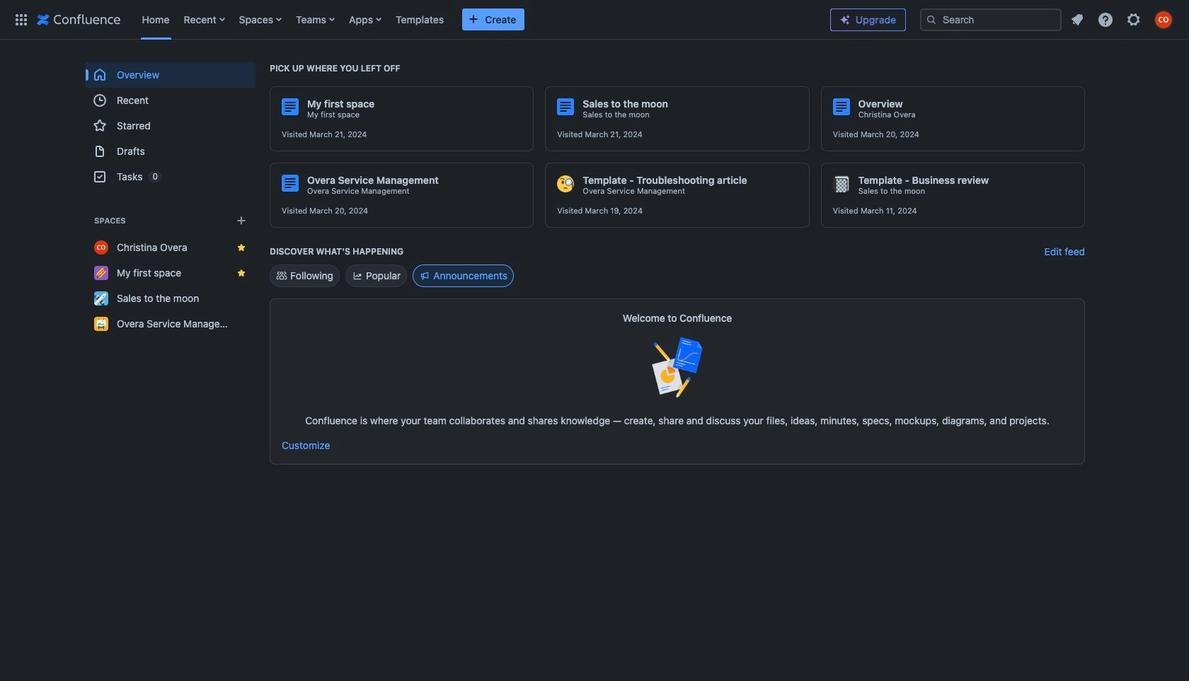 Task type: describe. For each thing, give the bounding box(es) containing it.
global element
[[8, 0, 819, 39]]

create a space image
[[233, 212, 250, 229]]

appswitcher icon image
[[13, 11, 30, 28]]

:notebook: image
[[833, 176, 850, 193]]

list for premium icon
[[1065, 7, 1181, 32]]

notification icon image
[[1069, 11, 1086, 28]]

settings icon image
[[1126, 11, 1143, 28]]



Task type: vqa. For each thing, say whether or not it's contained in the screenshot.
space details
no



Task type: locate. For each thing, give the bounding box(es) containing it.
premium image
[[840, 14, 851, 25]]

1 vertical spatial unstar this space image
[[236, 268, 247, 279]]

:face_with_monocle: image
[[557, 176, 574, 193], [557, 176, 574, 193]]

list
[[135, 0, 819, 39], [1065, 7, 1181, 32]]

group
[[86, 62, 256, 190]]

1 unstar this space image from the top
[[236, 242, 247, 253]]

0 horizontal spatial list
[[135, 0, 819, 39]]

:notebook: image
[[833, 176, 850, 193]]

0 vertical spatial unstar this space image
[[236, 242, 247, 253]]

help icon image
[[1097, 11, 1114, 28]]

search image
[[926, 14, 937, 25]]

banner
[[0, 0, 1190, 42]]

2 unstar this space image from the top
[[236, 268, 247, 279]]

list for appswitcher icon
[[135, 0, 819, 39]]

None search field
[[920, 8, 1062, 31]]

1 horizontal spatial list
[[1065, 7, 1181, 32]]

Search field
[[920, 8, 1062, 31]]

confluence image
[[37, 11, 121, 28], [37, 11, 121, 28]]

unstar this space image
[[236, 242, 247, 253], [236, 268, 247, 279]]



